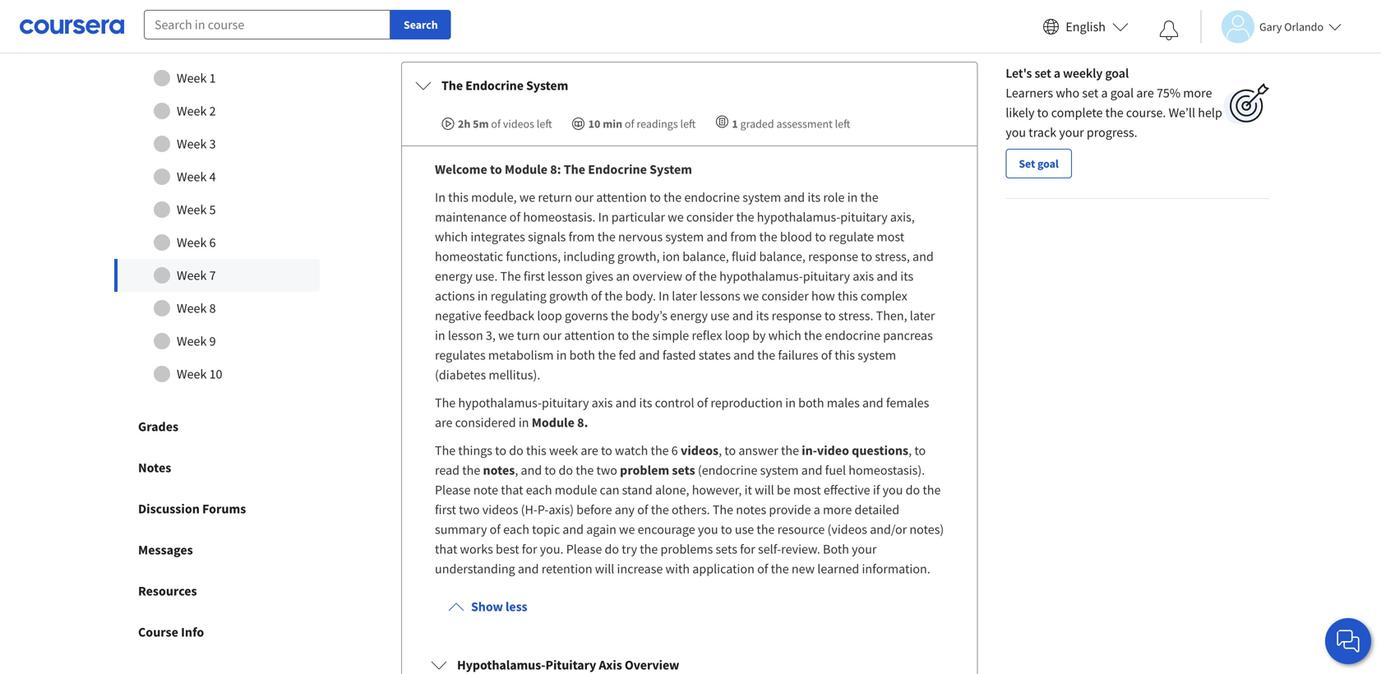 Task type: vqa. For each thing, say whether or not it's contained in the screenshot.
goal
yes



Task type: locate. For each thing, give the bounding box(es) containing it.
0 vertical spatial will
[[755, 482, 775, 499]]

6 down 5
[[209, 235, 216, 251]]

more inside learners who set a goal are 75% more likely to complete the course. we'll help you track your progress.
[[1184, 85, 1213, 101]]

in left particular
[[599, 209, 609, 225]]

0 vertical spatial most
[[877, 229, 905, 245]]

regulating
[[491, 288, 547, 304]]

the inside , to read the
[[462, 462, 481, 479]]

balance, right ion
[[683, 248, 729, 265]]

two up the "summary"
[[459, 502, 480, 518]]

1 horizontal spatial sets
[[716, 541, 738, 558]]

videos inside (endocrine system and fuel homeostasis). please note that each module can stand alone, however, it will be most effective if you do the first two videos (h-p-axis) before any of the others. the notes provide a more detailed summary of each topic and again we encourage you to use the resource (videos and/or notes) that works best for you. please do try the problems sets for self-review. both your understanding and retention will increase with application of the new learned information.
[[483, 502, 519, 518]]

system up be
[[761, 462, 799, 479]]

1 vertical spatial first
[[435, 502, 456, 518]]

endocrine down stress.
[[825, 327, 881, 344]]

and/or
[[870, 522, 907, 538]]

0 horizontal spatial left
[[537, 116, 552, 131]]

more down effective at the right bottom of page
[[823, 502, 852, 518]]

attention down governs
[[565, 327, 615, 344]]

4 week from the top
[[177, 169, 207, 185]]

please up retention on the bottom of the page
[[567, 541, 602, 558]]

by
[[753, 327, 766, 344]]

goal up course.
[[1111, 85, 1134, 101]]

the up problem
[[651, 443, 669, 459]]

0 horizontal spatial lesson
[[448, 327, 483, 344]]

questions
[[852, 443, 909, 459]]

0 vertical spatial response
[[809, 248, 859, 265]]

welcome to module 8: the endocrine system
[[435, 161, 693, 178]]

regulates
[[435, 347, 486, 364]]

left
[[537, 116, 552, 131], [681, 116, 696, 131], [835, 116, 851, 131]]

2 vertical spatial hypothalamus-
[[459, 395, 542, 411]]

loop left the by
[[725, 327, 750, 344]]

, inside , to read the
[[909, 443, 912, 459]]

however,
[[692, 482, 742, 499]]

week 2
[[177, 103, 216, 119]]

0 vertical spatial pituitary
[[841, 209, 888, 225]]

of right control
[[697, 395, 708, 411]]

your down "complete"
[[1060, 124, 1085, 141]]

encourage
[[638, 522, 696, 538]]

for right best
[[522, 541, 538, 558]]

1 vertical spatial which
[[769, 327, 802, 344]]

loop down growth
[[537, 308, 562, 324]]

1 vertical spatial axis
[[592, 395, 613, 411]]

both inside the hypothalamus-pituitary axis and its control of reproduction in both males and females are considered in
[[799, 395, 825, 411]]

week 3 link
[[114, 128, 320, 160]]

you right if
[[883, 482, 904, 499]]

from
[[569, 229, 595, 245], [731, 229, 757, 245]]

graded
[[741, 116, 775, 131]]

you down likely
[[1006, 124, 1027, 141]]

1 vertical spatial you
[[883, 482, 904, 499]]

including
[[564, 248, 615, 265]]

consider
[[687, 209, 734, 225], [762, 288, 809, 304]]

0 vertical spatial videos
[[503, 116, 535, 131]]

1 vertical spatial our
[[543, 327, 562, 344]]

goal for a
[[1111, 85, 1134, 101]]

fuel
[[826, 462, 846, 479]]

week left "8"
[[177, 300, 207, 317]]

energy up reflex
[[671, 308, 708, 324]]

notes
[[483, 462, 515, 479], [736, 502, 767, 518]]

the hypothalamus-pituitary axis and its control of reproduction in both males and females are considered in
[[435, 395, 930, 431]]

are left considered
[[435, 415, 453, 431]]

7 week from the top
[[177, 267, 207, 284]]

week for week 4
[[177, 169, 207, 185]]

axis inside the hypothalamus-pituitary axis and its control of reproduction in both males and females are considered in
[[592, 395, 613, 411]]

module left 8:
[[505, 161, 548, 178]]

0 horizontal spatial loop
[[537, 308, 562, 324]]

that up (h-
[[501, 482, 524, 499]]

use inside (endocrine system and fuel homeostasis). please note that each module can stand alone, however, it will be most effective if you do the first two videos (h-p-axis) before any of the others. the notes provide a more detailed summary of each topic and again we encourage you to use the resource (videos and/or notes) that works best for you. please do try the problems sets for self-review. both your understanding and retention will increase with application of the new learned information.
[[735, 522, 754, 538]]

1 horizontal spatial left
[[681, 116, 696, 131]]

will left increase
[[595, 561, 615, 578]]

1 vertical spatial each
[[504, 522, 530, 538]]

1 horizontal spatial in
[[599, 209, 609, 225]]

that down the "summary"
[[435, 541, 458, 558]]

week 6 link
[[114, 226, 320, 259]]

we
[[520, 189, 536, 206], [668, 209, 684, 225], [743, 288, 759, 304], [499, 327, 514, 344], [619, 522, 635, 538]]

to up homeostasis).
[[915, 443, 926, 459]]

9 week from the top
[[177, 333, 207, 350]]

1 week from the top
[[177, 70, 207, 86]]

endocrine inside "dropdown button"
[[466, 77, 524, 94]]

0 vertical spatial later
[[672, 288, 697, 304]]

6 week from the top
[[177, 235, 207, 251]]

axis
[[599, 657, 622, 674]]

system
[[526, 77, 569, 94], [650, 161, 693, 178]]

from up fluid
[[731, 229, 757, 245]]

1 horizontal spatial loop
[[725, 327, 750, 344]]

first down 'functions,'
[[524, 268, 545, 285]]

0 vertical spatial endocrine
[[685, 189, 740, 206]]

week down week 5
[[177, 235, 207, 251]]

1 vertical spatial will
[[595, 561, 615, 578]]

0 horizontal spatial both
[[570, 347, 596, 364]]

1 for from the left
[[522, 541, 538, 558]]

0 horizontal spatial most
[[794, 482, 821, 499]]

a inside (endocrine system and fuel homeostasis). please note that each module can stand alone, however, it will be most effective if you do the first two videos (h-p-axis) before any of the others. the notes provide a more detailed summary of each topic and again we encourage you to use the resource (videos and/or notes) that works best for you. please do try the problems sets for self-review. both your understanding and retention will increase with application of the new learned information.
[[814, 502, 821, 518]]

each
[[526, 482, 552, 499], [504, 522, 530, 538]]

1 vertical spatial use
[[735, 522, 754, 538]]

set down the weekly
[[1083, 85, 1099, 101]]

0 horizontal spatial you
[[698, 522, 719, 538]]

first inside in this module, we return our attention to the endocrine system and its role in the maintenance of homeostasis. in particular we consider the hypothalamus-pituitary axis, which integrates signals from the nervous system and from the blood to regulate most homeostatic functions, including growth, ion balance, fluid balance, response to stress, and energy use.  the first lesson gives an overview of the hypothalamus-pituitary axis and its actions in regulating growth of the body. in later lessons we consider how this complex negative feedback loop governs the body's energy use and its response to stress. then, later in lesson 3, we turn our attention to the simple reflex loop by which the endocrine pancreas regulates metabolism in both the fed and fasted states and the failures of this system (diabetes mellitus).
[[524, 268, 545, 285]]

1 vertical spatial are
[[435, 415, 453, 431]]

that
[[501, 482, 524, 499], [435, 541, 458, 558]]

0 vertical spatial are
[[1137, 85, 1155, 101]]

in this module, we return our attention to the endocrine system and its role in the maintenance of homeostasis. in particular we consider the hypothalamus-pituitary axis, which integrates signals from the nervous system and from the blood to regulate most homeostatic functions, including growth, ion balance, fluid balance, response to stress, and energy use.  the first lesson gives an overview of the hypothalamus-pituitary axis and its actions in regulating growth of the body. in later lessons we consider how this complex negative feedback loop governs the body's energy use and its response to stress. then, later in lesson 3, we turn our attention to the simple reflex loop by which the endocrine pancreas regulates metabolism in both the fed and fasted states and the failures of this system (diabetes mellitus).
[[435, 189, 936, 383]]

simple
[[653, 327, 690, 344]]

integrates
[[471, 229, 526, 245]]

0 horizontal spatial please
[[435, 482, 471, 499]]

of right 5m
[[491, 116, 501, 131]]

any
[[615, 502, 635, 518]]

attention
[[597, 189, 647, 206], [565, 327, 615, 344]]

we right 3,
[[499, 327, 514, 344]]

0 vertical spatial use
[[711, 308, 730, 324]]

videos up (endocrine on the right of page
[[681, 443, 719, 459]]

help
[[1199, 105, 1223, 121]]

the up the regulating
[[501, 268, 521, 285]]

to inside , to read the
[[915, 443, 926, 459]]

to up track
[[1038, 105, 1049, 121]]

notes up note
[[483, 462, 515, 479]]

0 horizontal spatial our
[[543, 327, 562, 344]]

0 horizontal spatial endocrine
[[685, 189, 740, 206]]

2 vertical spatial pituitary
[[542, 395, 589, 411]]

1 horizontal spatial use
[[735, 522, 754, 538]]

left for 10 min of readings left
[[681, 116, 696, 131]]

week down week 9
[[177, 366, 207, 383]]

and down the in-
[[802, 462, 823, 479]]

3 week from the top
[[177, 136, 207, 152]]

a up resource
[[814, 502, 821, 518]]

1 horizontal spatial most
[[877, 229, 905, 245]]

goal right the weekly
[[1106, 65, 1130, 82]]

1 graded assessment left
[[732, 116, 851, 131]]

its up the by
[[756, 308, 769, 324]]

3,
[[486, 327, 496, 344]]

(endocrine system and fuel homeostasis). please note that each module can stand alone, however, it will be most effective if you do the first two videos (h-p-axis) before any of the others. the notes provide a more detailed summary of each topic and again we encourage you to use the resource (videos and/or notes) that works best for you. please do try the problems sets for self-review. both your understanding and retention will increase with application of the new learned information.
[[435, 462, 945, 578]]

1 horizontal spatial lesson
[[548, 268, 583, 285]]

more inside (endocrine system and fuel homeostasis). please note that each module can stand alone, however, it will be most effective if you do the first two videos (h-p-axis) before any of the others. the notes provide a more detailed summary of each topic and again we encourage you to use the resource (videos and/or notes) that works best for you. please do try the problems sets for self-review. both your understanding and retention will increase with application of the new learned information.
[[823, 502, 852, 518]]

goal for weekly
[[1106, 65, 1130, 82]]

the up particular
[[664, 189, 682, 206]]

10 left min
[[589, 116, 601, 131]]

1 vertical spatial 1
[[732, 116, 738, 131]]

in
[[848, 189, 858, 206], [478, 288, 488, 304], [435, 327, 446, 344], [557, 347, 567, 364], [786, 395, 796, 411], [519, 415, 529, 431]]

0 horizontal spatial consider
[[687, 209, 734, 225]]

8 week from the top
[[177, 300, 207, 317]]

0 vertical spatial your
[[1060, 124, 1085, 141]]

0 vertical spatial both
[[570, 347, 596, 364]]

0 horizontal spatial ,
[[515, 462, 518, 479]]

and up complex
[[877, 268, 898, 285]]

1 horizontal spatial more
[[1184, 85, 1213, 101]]

module
[[505, 161, 548, 178], [532, 415, 575, 431]]

and right stress, at the right
[[913, 248, 934, 265]]

8:
[[551, 161, 561, 178]]

1 vertical spatial two
[[459, 502, 480, 518]]

search button
[[391, 10, 451, 39]]

1 vertical spatial goal
[[1111, 85, 1134, 101]]

1 horizontal spatial later
[[910, 308, 936, 324]]

week for week 1
[[177, 70, 207, 86]]

2 horizontal spatial ,
[[909, 443, 912, 459]]

pituitary
[[841, 209, 888, 225], [803, 268, 851, 285], [542, 395, 589, 411]]

1 horizontal spatial two
[[597, 462, 618, 479]]

course info
[[138, 624, 204, 641]]

homeostasis.
[[523, 209, 596, 225]]

this up maintenance
[[448, 189, 469, 206]]

to
[[1038, 105, 1049, 121], [490, 161, 502, 178], [650, 189, 661, 206], [815, 229, 827, 245], [861, 248, 873, 265], [825, 308, 836, 324], [618, 327, 629, 344], [495, 443, 507, 459], [601, 443, 613, 459], [725, 443, 736, 459], [915, 443, 926, 459], [545, 462, 556, 479], [721, 522, 733, 538]]

5 week from the top
[[177, 202, 207, 218]]

help center image
[[1339, 632, 1359, 651]]

2 horizontal spatial you
[[1006, 124, 1027, 141]]

0 horizontal spatial axis
[[592, 395, 613, 411]]

show less
[[471, 599, 528, 615]]

module
[[555, 482, 597, 499]]

hypothalamus- up considered
[[459, 395, 542, 411]]

pituitary up how
[[803, 268, 851, 285]]

things
[[459, 443, 493, 459]]

1 vertical spatial both
[[799, 395, 825, 411]]

2 vertical spatial videos
[[483, 502, 519, 518]]

1 horizontal spatial set
[[1083, 85, 1099, 101]]

to up fed
[[618, 327, 629, 344]]

0 horizontal spatial endocrine
[[466, 77, 524, 94]]

0 vertical spatial 6
[[209, 235, 216, 251]]

which up homeostatic
[[435, 229, 468, 245]]

(diabetes
[[435, 367, 486, 383]]

week for week 10
[[177, 366, 207, 383]]

the left fed
[[598, 347, 616, 364]]

1 horizontal spatial your
[[1060, 124, 1085, 141]]

to up application
[[721, 522, 733, 538]]

0 vertical spatial endocrine
[[466, 77, 524, 94]]

grades link
[[99, 406, 336, 448]]

a up who
[[1054, 65, 1061, 82]]

hypothalamus- inside the hypothalamus-pituitary axis and its control of reproduction in both males and females are considered in
[[459, 395, 542, 411]]

complete
[[1052, 105, 1103, 121]]

progress.
[[1087, 124, 1138, 141]]

two up can
[[597, 462, 618, 479]]

week for week 6
[[177, 235, 207, 251]]

an
[[616, 268, 630, 285]]

the left the in-
[[781, 443, 800, 459]]

2 week from the top
[[177, 103, 207, 119]]

0 vertical spatial loop
[[537, 308, 562, 324]]

0 vertical spatial more
[[1184, 85, 1213, 101]]

1 horizontal spatial both
[[799, 395, 825, 411]]

orlando
[[1285, 19, 1324, 34]]

week for week 5
[[177, 202, 207, 218]]

left up 8:
[[537, 116, 552, 131]]

again
[[587, 522, 617, 538]]

gary orlando
[[1260, 19, 1324, 34]]

and right males at the right bottom
[[863, 395, 884, 411]]

first up the "summary"
[[435, 502, 456, 518]]

videos right 5m
[[503, 116, 535, 131]]

later down overview
[[672, 288, 697, 304]]

response
[[809, 248, 859, 265], [772, 308, 822, 324]]

will right it
[[755, 482, 775, 499]]

stress,
[[875, 248, 910, 265]]

and up (h-
[[521, 462, 542, 479]]

from up including
[[569, 229, 595, 245]]

10
[[589, 116, 601, 131], [209, 366, 222, 383]]

week 1
[[177, 70, 216, 86]]

the up lessons in the top right of the page
[[699, 268, 717, 285]]

week
[[177, 70, 207, 86], [177, 103, 207, 119], [177, 136, 207, 152], [177, 169, 207, 185], [177, 202, 207, 218], [177, 235, 207, 251], [177, 267, 207, 284], [177, 300, 207, 317], [177, 333, 207, 350], [177, 366, 207, 383]]

set goal
[[1019, 156, 1059, 171]]

show
[[471, 599, 503, 615]]

0 vertical spatial consider
[[687, 209, 734, 225]]

1 horizontal spatial please
[[567, 541, 602, 558]]

system inside "dropdown button"
[[526, 77, 569, 94]]

0 vertical spatial lesson
[[548, 268, 583, 285]]

most inside in this module, we return our attention to the endocrine system and its role in the maintenance of homeostasis. in particular we consider the hypothalamus-pituitary axis, which integrates signals from the nervous system and from the blood to regulate most homeostatic functions, including growth, ion balance, fluid balance, response to stress, and energy use.  the first lesson gives an overview of the hypothalamus-pituitary axis and its actions in regulating growth of the body. in later lessons we consider how this complex negative feedback loop governs the body's energy use and its response to stress. then, later in lesson 3, we turn our attention to the simple reflex loop by which the endocrine pancreas regulates metabolism in both the fed and fasted states and the failures of this system (diabetes mellitus).
[[877, 229, 905, 245]]

1 horizontal spatial 6
[[672, 443, 678, 459]]

endocrine down min
[[588, 161, 647, 178]]

1 vertical spatial later
[[910, 308, 936, 324]]

0 vertical spatial that
[[501, 482, 524, 499]]

response down regulate
[[809, 248, 859, 265]]

resources
[[138, 583, 197, 600]]

0 vertical spatial first
[[524, 268, 545, 285]]

use inside in this module, we return our attention to the endocrine system and its role in the maintenance of homeostasis. in particular we consider the hypothalamus-pituitary axis, which integrates signals from the nervous system and from the blood to regulate most homeostatic functions, including growth, ion balance, fluid balance, response to stress, and energy use.  the first lesson gives an overview of the hypothalamus-pituitary axis and its actions in regulating growth of the body. in later lessons we consider how this complex negative feedback loop governs the body's energy use and its response to stress. then, later in lesson 3, we turn our attention to the simple reflex loop by which the endocrine pancreas regulates metabolism in both the fed and fasted states and the failures of this system (diabetes mellitus).
[[711, 308, 730, 324]]

week 9
[[177, 333, 216, 350]]

the endocrine system button
[[402, 63, 977, 109]]

a down the weekly
[[1102, 85, 1108, 101]]

2 left from the left
[[681, 116, 696, 131]]

will
[[755, 482, 775, 499], [595, 561, 615, 578]]

and up lessons in the top right of the page
[[707, 229, 728, 245]]

others.
[[672, 502, 710, 518]]

2 horizontal spatial a
[[1102, 85, 1108, 101]]

2 vertical spatial are
[[581, 443, 599, 459]]

1 horizontal spatial which
[[769, 327, 802, 344]]

and right fed
[[639, 347, 660, 364]]

1 vertical spatial a
[[1102, 85, 1108, 101]]

0 horizontal spatial your
[[852, 541, 877, 558]]

0 vertical spatial attention
[[597, 189, 647, 206]]

week 8 link
[[114, 292, 320, 325]]

both down governs
[[570, 347, 596, 364]]

do right things
[[509, 443, 524, 459]]

english button
[[1037, 0, 1136, 53]]

later up 'pancreas'
[[910, 308, 936, 324]]

1 horizontal spatial first
[[524, 268, 545, 285]]

provide
[[769, 502, 811, 518]]

0 vertical spatial set
[[1035, 65, 1052, 82]]

week left 9
[[177, 333, 207, 350]]

endocrine up 2h 5m of videos left
[[466, 77, 524, 94]]

this left week
[[526, 443, 547, 459]]

response down how
[[772, 308, 822, 324]]

1 balance, from the left
[[683, 248, 729, 265]]

which
[[435, 229, 468, 245], [769, 327, 802, 344]]

summary
[[435, 522, 487, 538]]

notes , and to do the two problem sets
[[483, 462, 696, 479]]

week 2 link
[[114, 95, 320, 128]]

and down best
[[518, 561, 539, 578]]

1 from from the left
[[569, 229, 595, 245]]

try
[[622, 541, 638, 558]]

goal inside learners who set a goal are 75% more likely to complete the course. we'll help you track your progress.
[[1111, 85, 1134, 101]]

this
[[448, 189, 469, 206], [838, 288, 859, 304], [835, 347, 855, 364], [526, 443, 547, 459]]

blood
[[780, 229, 813, 245]]

week inside 'link'
[[177, 103, 207, 119]]

the
[[442, 77, 463, 94], [564, 161, 586, 178], [501, 268, 521, 285], [435, 395, 456, 411], [435, 443, 456, 459], [713, 502, 734, 518]]

week 8
[[177, 300, 216, 317]]

0 vertical spatial in
[[435, 189, 446, 206]]

10 week from the top
[[177, 366, 207, 383]]

0 horizontal spatial later
[[672, 288, 697, 304]]

1 inside "link"
[[209, 70, 216, 86]]

the inside the hypothalamus-pituitary axis and its control of reproduction in both males and females are considered in
[[435, 395, 456, 411]]

pituitary inside the hypothalamus-pituitary axis and its control of reproduction in both males and females are considered in
[[542, 395, 589, 411]]

, to read the
[[435, 443, 926, 479]]

you inside learners who set a goal are 75% more likely to complete the course. we'll help you track your progress.
[[1006, 124, 1027, 141]]

0 horizontal spatial 1
[[209, 70, 216, 86]]

0 horizontal spatial 10
[[209, 366, 222, 383]]

1 horizontal spatial energy
[[671, 308, 708, 324]]

1 left from the left
[[537, 116, 552, 131]]

axis
[[853, 268, 875, 285], [592, 395, 613, 411]]

0 horizontal spatial from
[[569, 229, 595, 245]]

more up help
[[1184, 85, 1213, 101]]

0 horizontal spatial 6
[[209, 235, 216, 251]]

english
[[1066, 19, 1106, 35]]

your inside learners who set a goal are 75% more likely to complete the course. we'll help you track your progress.
[[1060, 124, 1085, 141]]

goal right the set
[[1038, 156, 1059, 171]]

pituitary up module 8.
[[542, 395, 589, 411]]

hypothalamus-
[[757, 209, 841, 225], [720, 268, 803, 285], [459, 395, 542, 411]]

let's set a weekly goal
[[1006, 65, 1130, 82]]

its inside the hypothalamus-pituitary axis and its control of reproduction in both males and females are considered in
[[640, 395, 653, 411]]

1 vertical spatial lesson
[[448, 327, 483, 344]]

sets up alone,
[[672, 462, 696, 479]]

the down (diabetes
[[435, 395, 456, 411]]

a inside learners who set a goal are 75% more likely to complete the course. we'll help you track your progress.
[[1102, 85, 1108, 101]]

sets
[[672, 462, 696, 479], [716, 541, 738, 558]]

0 horizontal spatial system
[[526, 77, 569, 94]]

0 vertical spatial goal
[[1106, 65, 1130, 82]]

less
[[506, 599, 528, 615]]

week 7 link
[[114, 259, 320, 292]]

left right assessment
[[835, 116, 851, 131]]

we'll
[[1169, 105, 1196, 121]]



Task type: describe. For each thing, give the bounding box(es) containing it.
do down week
[[559, 462, 573, 479]]

assessment
[[777, 116, 833, 131]]

before
[[577, 502, 612, 518]]

growth,
[[618, 248, 660, 265]]

its left role
[[808, 189, 821, 206]]

messages
[[138, 542, 193, 559]]

to up particular
[[650, 189, 661, 206]]

we right particular
[[668, 209, 684, 225]]

both inside in this module, we return our attention to the endocrine system and its role in the maintenance of homeostasis. in particular we consider the hypothalamus-pituitary axis, which integrates signals from the nervous system and from the blood to regulate most homeostatic functions, including growth, ion balance, fluid balance, response to stress, and energy use.  the first lesson gives an overview of the hypothalamus-pituitary axis and its actions in regulating growth of the body. in later lessons we consider how this complex negative feedback loop governs the body's energy use and its response to stress. then, later in lesson 3, we turn our attention to the simple reflex loop by which the endocrine pancreas regulates metabolism in both the fed and fasted states and the failures of this system (diabetes mellitus).
[[570, 347, 596, 364]]

to left watch
[[601, 443, 613, 459]]

readings
[[637, 116, 678, 131]]

stress.
[[839, 308, 874, 324]]

coursera image
[[20, 13, 124, 40]]

overview
[[625, 657, 680, 674]]

feedback
[[485, 308, 535, 324]]

your inside (endocrine system and fuel homeostasis). please note that each module can stand alone, however, it will be most effective if you do the first two videos (h-p-axis) before any of the others. the notes provide a more detailed summary of each topic and again we encourage you to use the resource (videos and/or notes) that works best for you. please do try the problems sets for self-review. both your understanding and retention will increase with application of the new learned information.
[[852, 541, 877, 558]]

the up read
[[435, 443, 456, 459]]

left for 2h 5m of videos left
[[537, 116, 552, 131]]

goal inside button
[[1038, 156, 1059, 171]]

of inside the hypothalamus-pituitary axis and its control of reproduction in both males and females are considered in
[[697, 395, 708, 411]]

to inside (endocrine system and fuel homeostasis). please note that each module can stand alone, however, it will be most effective if you do the first two videos (h-p-axis) before any of the others. the notes provide a more detailed summary of each topic and again we encourage you to use the resource (videos and/or notes) that works best for you. please do try the problems sets for self-review. both your understanding and retention will increase with application of the new learned information.
[[721, 522, 733, 538]]

1 vertical spatial loop
[[725, 327, 750, 344]]

messages link
[[99, 530, 336, 571]]

learners who set a goal are 75% more likely to complete the course. we'll help you track your progress.
[[1006, 85, 1223, 141]]

the left blood
[[760, 229, 778, 245]]

to right things
[[495, 443, 507, 459]]

turn
[[517, 327, 540, 344]]

the right try
[[640, 541, 658, 558]]

0 vertical spatial a
[[1054, 65, 1061, 82]]

system down 'pancreas'
[[858, 347, 897, 364]]

2 horizontal spatial in
[[659, 288, 670, 304]]

to down regulate
[[861, 248, 873, 265]]

mellitus).
[[489, 367, 541, 383]]

week 4 link
[[114, 160, 320, 193]]

hypothalamus-
[[457, 657, 546, 674]]

course info link
[[99, 612, 336, 653]]

we right lessons in the top right of the page
[[743, 288, 759, 304]]

application
[[693, 561, 755, 578]]

0 vertical spatial which
[[435, 229, 468, 245]]

system inside (endocrine system and fuel homeostasis). please note that each module can stand alone, however, it will be most effective if you do the first two videos (h-p-axis) before any of the others. the notes provide a more detailed summary of each topic and again we encourage you to use the resource (videos and/or notes) that works best for you. please do try the problems sets for self-review. both your understanding and retention will increase with application of the new learned information.
[[761, 462, 799, 479]]

lessons
[[700, 288, 741, 304]]

1 vertical spatial module
[[532, 415, 575, 431]]

and up blood
[[784, 189, 805, 206]]

(videos
[[828, 522, 868, 538]]

to right blood
[[815, 229, 827, 245]]

this down stress.
[[835, 347, 855, 364]]

0 vertical spatial hypothalamus-
[[757, 209, 841, 225]]

in down negative
[[435, 327, 446, 344]]

we left return
[[520, 189, 536, 206]]

and down axis)
[[563, 522, 584, 538]]

1 vertical spatial energy
[[671, 308, 708, 324]]

stand
[[622, 482, 653, 499]]

set inside learners who set a goal are 75% more likely to complete the course. we'll help you track your progress.
[[1083, 85, 1099, 101]]

of up best
[[490, 522, 501, 538]]

if
[[873, 482, 880, 499]]

1 horizontal spatial 10
[[589, 116, 601, 131]]

males
[[827, 395, 860, 411]]

0 horizontal spatial set
[[1035, 65, 1052, 82]]

system up ion
[[666, 229, 704, 245]]

8
[[209, 300, 216, 317]]

works
[[460, 541, 493, 558]]

weekly
[[1064, 65, 1103, 82]]

1 vertical spatial endocrine
[[588, 161, 647, 178]]

1 horizontal spatial endocrine
[[825, 327, 881, 344]]

hypothalamus-pituitary axis overview button
[[418, 642, 962, 675]]

and up the by
[[733, 308, 754, 324]]

1 vertical spatial please
[[567, 541, 602, 558]]

1 vertical spatial in
[[599, 209, 609, 225]]

sets inside (endocrine system and fuel homeostasis). please note that each module can stand alone, however, it will be most effective if you do the first two videos (h-p-axis) before any of the others. the notes provide a more detailed summary of each topic and again we encourage you to use the resource (videos and/or notes) that works best for you. please do try the problems sets for self-review. both your understanding and retention will increase with application of the new learned information.
[[716, 541, 738, 558]]

homeostasis).
[[849, 462, 926, 479]]

the down self-
[[771, 561, 789, 578]]

0 vertical spatial module
[[505, 161, 548, 178]]

particular
[[612, 209, 666, 225]]

5
[[209, 202, 216, 218]]

the down the by
[[758, 347, 776, 364]]

2 balance, from the left
[[760, 248, 806, 265]]

the up notes)
[[923, 482, 941, 499]]

video
[[817, 443, 850, 459]]

notes)
[[910, 522, 945, 538]]

week for week 7
[[177, 267, 207, 284]]

search
[[404, 17, 438, 32]]

it
[[745, 482, 753, 499]]

set
[[1019, 156, 1036, 171]]

of up integrates
[[510, 209, 521, 225]]

1 vertical spatial that
[[435, 541, 458, 558]]

read
[[435, 462, 460, 479]]

of right min
[[625, 116, 635, 131]]

of down gives at the left of page
[[591, 288, 602, 304]]

and down the by
[[734, 347, 755, 364]]

failures
[[778, 347, 819, 364]]

grades
[[138, 419, 179, 435]]

in right role
[[848, 189, 858, 206]]

reflex
[[692, 327, 723, 344]]

show less button
[[435, 587, 541, 627]]

this up stress.
[[838, 288, 859, 304]]

1 vertical spatial response
[[772, 308, 822, 324]]

the inside learners who set a goal are 75% more likely to complete the course. we'll help you track your progress.
[[1106, 105, 1124, 121]]

1 horizontal spatial 1
[[732, 116, 738, 131]]

chat with us image
[[1336, 628, 1362, 655]]

detailed
[[855, 502, 900, 518]]

1 horizontal spatial consider
[[762, 288, 809, 304]]

axis,
[[891, 209, 915, 225]]

problem
[[620, 462, 670, 479]]

axis inside in this module, we return our attention to the endocrine system and its role in the maintenance of homeostasis. in particular we consider the hypothalamus-pituitary axis, which integrates signals from the nervous system and from the blood to regulate most homeostatic functions, including growth, ion balance, fluid balance, response to stress, and energy use.  the first lesson gives an overview of the hypothalamus-pituitary axis and its actions in regulating growth of the body. in later lessons we consider how this complex negative feedback loop governs the body's energy use and its response to stress. then, later in lesson 3, we turn our attention to the simple reflex loop by which the endocrine pancreas regulates metabolism in both the fed and fasted states and the failures of this system (diabetes mellitus).
[[853, 268, 875, 285]]

course
[[138, 624, 178, 641]]

week 5 link
[[114, 193, 320, 226]]

note
[[474, 482, 499, 499]]

1 horizontal spatial our
[[575, 189, 594, 206]]

first inside (endocrine system and fuel homeostasis). please note that each module can stand alone, however, it will be most effective if you do the first two videos (h-p-axis) before any of the others. the notes provide a more detailed summary of each topic and again we encourage you to use the resource (videos and/or notes) that works best for you. please do try the problems sets for self-review. both your understanding and retention will increase with application of the new learned information.
[[435, 502, 456, 518]]

0 horizontal spatial energy
[[435, 268, 473, 285]]

0 vertical spatial please
[[435, 482, 471, 499]]

two inside (endocrine system and fuel homeostasis). please note that each module can stand alone, however, it will be most effective if you do the first two videos (h-p-axis) before any of the others. the notes provide a more detailed summary of each topic and again we encourage you to use the resource (videos and/or notes) that works best for you. please do try the problems sets for self-review. both your understanding and retention will increase with application of the new learned information.
[[459, 502, 480, 518]]

signals
[[528, 229, 566, 245]]

the up failures
[[804, 327, 823, 344]]

to inside learners who set a goal are 75% more likely to complete the course. we'll help you track your progress.
[[1038, 105, 1049, 121]]

resources link
[[99, 571, 336, 612]]

are inside the hypothalamus-pituitary axis and its control of reproduction in both males and females are considered in
[[435, 415, 453, 431]]

pancreas
[[884, 327, 933, 344]]

1 horizontal spatial will
[[755, 482, 775, 499]]

retention
[[542, 561, 593, 578]]

in left module 8.
[[519, 415, 529, 431]]

the up encourage
[[651, 502, 669, 518]]

role
[[824, 189, 845, 206]]

in right the reproduction
[[786, 395, 796, 411]]

return
[[538, 189, 572, 206]]

fasted
[[663, 347, 696, 364]]

do left try
[[605, 541, 619, 558]]

do down homeostasis).
[[906, 482, 921, 499]]

of right failures
[[822, 347, 832, 364]]

module 8.
[[532, 415, 588, 431]]

the right role
[[861, 189, 879, 206]]

problems
[[661, 541, 713, 558]]

females
[[887, 395, 930, 411]]

most inside (endocrine system and fuel homeostasis). please note that each module can stand alone, however, it will be most effective if you do the first two videos (h-p-axis) before any of the others. the notes provide a more detailed summary of each topic and again we encourage you to use the resource (videos and/or notes) that works best for you. please do try the problems sets for self-review. both your understanding and retention will increase with application of the new learned information.
[[794, 482, 821, 499]]

3 left from the left
[[835, 116, 851, 131]]

the down an
[[605, 288, 623, 304]]

to up module,
[[490, 161, 502, 178]]

and down fed
[[616, 395, 637, 411]]

who
[[1056, 85, 1080, 101]]

notes inside (endocrine system and fuel homeostasis). please note that each module can stand alone, however, it will be most effective if you do the first two videos (h-p-axis) before any of the others. the notes provide a more detailed summary of each topic and again we encourage you to use the resource (videos and/or notes) that works best for you. please do try the problems sets for self-review. both your understanding and retention will increase with application of the new learned information.
[[736, 502, 767, 518]]

0 horizontal spatial will
[[595, 561, 615, 578]]

week for week 2
[[177, 103, 207, 119]]

the up including
[[598, 229, 616, 245]]

the up self-
[[757, 522, 775, 538]]

2 from from the left
[[731, 229, 757, 245]]

2h 5m of videos left
[[458, 116, 552, 131]]

fluid
[[732, 248, 757, 265]]

the right 8:
[[564, 161, 586, 178]]

states
[[699, 347, 731, 364]]

the down body's
[[632, 327, 650, 344]]

week 7
[[177, 267, 216, 284]]

week 3
[[177, 136, 216, 152]]

1 horizontal spatial ,
[[719, 443, 722, 459]]

(h-
[[521, 502, 538, 518]]

(endocrine
[[698, 462, 758, 479]]

1 vertical spatial videos
[[681, 443, 719, 459]]

the inside (endocrine system and fuel homeostasis). please note that each module can stand alone, however, it will be most effective if you do the first two videos (h-p-axis) before any of the others. the notes provide a more detailed summary of each topic and again we encourage you to use the resource (videos and/or notes) that works best for you. please do try the problems sets for self-review. both your understanding and retention will increase with application of the new learned information.
[[713, 502, 734, 518]]

use.
[[475, 268, 498, 285]]

the things to do this week are to watch the 6 videos , to answer the in-video questions
[[435, 443, 909, 459]]

1 vertical spatial attention
[[565, 327, 615, 344]]

show notifications image
[[1160, 21, 1180, 40]]

gives
[[586, 268, 614, 285]]

answer
[[739, 443, 779, 459]]

week 10
[[177, 366, 222, 383]]

week 5
[[177, 202, 216, 218]]

module,
[[471, 189, 517, 206]]

0 vertical spatial each
[[526, 482, 552, 499]]

week for week 3
[[177, 136, 207, 152]]

0 horizontal spatial notes
[[483, 462, 515, 479]]

complex
[[861, 288, 908, 304]]

considered
[[455, 415, 516, 431]]

the inside the endocrine system "dropdown button"
[[442, 77, 463, 94]]

we inside (endocrine system and fuel homeostasis). please note that each module can stand alone, however, it will be most effective if you do the first two videos (h-p-axis) before any of the others. the notes provide a more detailed summary of each topic and again we encourage you to use the resource (videos and/or notes) that works best for you. please do try the problems sets for self-review. both your understanding and retention will increase with application of the new learned information.
[[619, 522, 635, 538]]

0 horizontal spatial sets
[[672, 462, 696, 479]]

the up fluid
[[737, 209, 755, 225]]

ion
[[663, 248, 680, 265]]

2 vertical spatial you
[[698, 522, 719, 538]]

week 6
[[177, 235, 216, 251]]

gary orlando button
[[1201, 10, 1342, 43]]

reproduction
[[711, 395, 783, 411]]

2 for from the left
[[740, 541, 756, 558]]

of down self-
[[758, 561, 769, 578]]

the down body.
[[611, 308, 629, 324]]

of right any
[[638, 502, 649, 518]]

are inside learners who set a goal are 75% more likely to complete the course. we'll help you track your progress.
[[1137, 85, 1155, 101]]

review.
[[782, 541, 821, 558]]

1 horizontal spatial that
[[501, 482, 524, 499]]

in down use.
[[478, 288, 488, 304]]

1 horizontal spatial system
[[650, 161, 693, 178]]

of right overview
[[685, 268, 696, 285]]

to up (endocrine on the right of page
[[725, 443, 736, 459]]

with
[[666, 561, 690, 578]]

1 horizontal spatial are
[[581, 443, 599, 459]]

Search in course text field
[[144, 10, 391, 39]]

to down how
[[825, 308, 836, 324]]

the up module
[[576, 462, 594, 479]]

to down week
[[545, 462, 556, 479]]

system up blood
[[743, 189, 782, 206]]

body's
[[632, 308, 668, 324]]

increase
[[617, 561, 663, 578]]

1 vertical spatial hypothalamus-
[[720, 268, 803, 285]]

10 inside "week 10" link
[[209, 366, 222, 383]]

info
[[181, 624, 204, 641]]

in right metabolism
[[557, 347, 567, 364]]

week for week 8
[[177, 300, 207, 317]]

1 vertical spatial pituitary
[[803, 268, 851, 285]]

the inside in this module, we return our attention to the endocrine system and its role in the maintenance of homeostasis. in particular we consider the hypothalamus-pituitary axis, which integrates signals from the nervous system and from the blood to regulate most homeostatic functions, including growth, ion balance, fluid balance, response to stress, and energy use.  the first lesson gives an overview of the hypothalamus-pituitary axis and its actions in regulating growth of the body. in later lessons we consider how this complex negative feedback loop governs the body's energy use and its response to stress. then, later in lesson 3, we turn our attention to the simple reflex loop by which the endocrine pancreas regulates metabolism in both the fed and fasted states and the failures of this system (diabetes mellitus).
[[501, 268, 521, 285]]

its down stress, at the right
[[901, 268, 914, 285]]

week for week 9
[[177, 333, 207, 350]]



